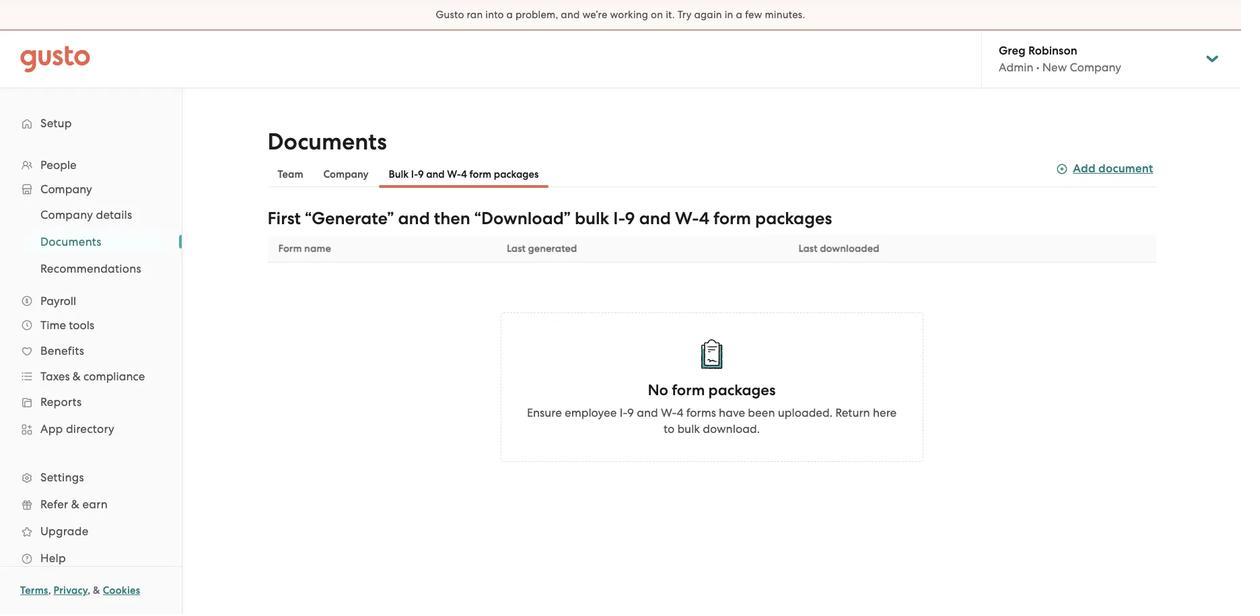 Task type: describe. For each thing, give the bounding box(es) containing it.
"download"
[[475, 208, 571, 229]]

it.
[[666, 9, 675, 21]]

last for last downloaded
[[799, 242, 818, 255]]

app directory link
[[13, 417, 168, 441]]

document
[[1099, 162, 1154, 176]]

first "generate" and then "download" bulk i-9 and w-4 form packages
[[268, 208, 833, 229]]

list containing people
[[0, 153, 182, 572]]

& for earn
[[71, 498, 80, 511]]

problem,
[[516, 9, 559, 21]]

company details
[[40, 208, 132, 222]]

form inside button
[[470, 168, 492, 180]]

company inside button
[[324, 168, 369, 180]]

"generate"
[[305, 208, 394, 229]]

refer
[[40, 498, 68, 511]]

gusto ran into a problem, and we're working on it. try again in a few minutes.
[[436, 9, 806, 21]]

working
[[610, 9, 649, 21]]

privacy link
[[54, 585, 88, 597]]

return
[[836, 406, 871, 420]]

payroll
[[40, 294, 76, 308]]

greg
[[999, 44, 1026, 58]]

benefits link
[[13, 339, 168, 363]]

refer & earn
[[40, 498, 108, 511]]

taxes
[[40, 370, 70, 383]]

refer & earn link
[[13, 492, 168, 516]]

team button
[[268, 161, 313, 188]]

ran
[[467, 9, 483, 21]]

packages inside button
[[494, 168, 539, 180]]

add document link
[[1057, 160, 1154, 178]]

taxes & compliance
[[40, 370, 145, 383]]

forms
[[687, 406, 716, 420]]

directory
[[66, 422, 114, 436]]

downloaded
[[820, 242, 880, 255]]

to
[[664, 422, 675, 436]]

robinson
[[1029, 44, 1078, 58]]

upgrade link
[[13, 519, 168, 543]]

gusto navigation element
[[0, 88, 182, 593]]

terms , privacy , & cookies
[[20, 585, 140, 597]]

upgrade
[[40, 525, 89, 538]]

terms
[[20, 585, 48, 597]]

no
[[648, 381, 669, 399]]

9 inside ensure employee i-9 and w-4 forms have been uploaded. return here to bulk download.
[[628, 406, 634, 420]]

team
[[278, 168, 303, 180]]

company button
[[13, 177, 168, 201]]

time
[[40, 319, 66, 332]]

and inside button
[[426, 168, 445, 180]]

1 a from the left
[[507, 9, 513, 21]]

in
[[725, 9, 734, 21]]

time tools button
[[13, 313, 168, 337]]

company inside 'greg robinson admin • new company'
[[1070, 61, 1122, 74]]

ensure
[[527, 406, 562, 420]]

compliance
[[84, 370, 145, 383]]

1 vertical spatial 9
[[625, 208, 635, 229]]

try
[[678, 9, 692, 21]]

settings
[[40, 471, 84, 484]]

download.
[[703, 422, 760, 436]]

settings link
[[13, 465, 168, 490]]

w- inside bulk i-9 and w-4 form packages button
[[447, 168, 461, 180]]

help link
[[13, 546, 168, 570]]

2 , from the left
[[88, 585, 90, 597]]

name
[[304, 242, 331, 255]]

1 vertical spatial packages
[[756, 208, 833, 229]]

first
[[268, 208, 301, 229]]

setup
[[40, 116, 72, 130]]

app directory
[[40, 422, 114, 436]]

been
[[748, 406, 775, 420]]

company inside dropdown button
[[40, 182, 92, 196]]

into
[[486, 9, 504, 21]]

home image
[[20, 45, 90, 72]]

ensure employee i-9 and w-4 forms have been uploaded. return here to bulk download.
[[527, 406, 897, 436]]

cookies
[[103, 585, 140, 597]]

add document
[[1073, 162, 1154, 176]]

i- inside button
[[411, 168, 418, 180]]



Task type: locate. For each thing, give the bounding box(es) containing it.
documents
[[268, 128, 387, 156], [40, 235, 102, 248]]

1 horizontal spatial 4
[[677, 406, 684, 420]]

recommendations
[[40, 262, 141, 275]]

packages up "download"
[[494, 168, 539, 180]]

bulk up the generated
[[575, 208, 610, 229]]

bulk i-9 and w-4 form packages button
[[379, 161, 549, 188]]

1 vertical spatial bulk
[[678, 422, 700, 436]]

i-
[[411, 168, 418, 180], [614, 208, 625, 229], [620, 406, 628, 420]]

0 vertical spatial &
[[73, 370, 81, 383]]

people button
[[13, 153, 168, 177]]

here
[[873, 406, 897, 420]]

new
[[1043, 61, 1067, 74]]

greg robinson admin • new company
[[999, 44, 1122, 74]]

a right in on the right of page
[[736, 9, 743, 21]]

people
[[40, 158, 77, 172]]

i- inside ensure employee i-9 and w-4 forms have been uploaded. return here to bulk download.
[[620, 406, 628, 420]]

2 vertical spatial 9
[[628, 406, 634, 420]]

minutes.
[[765, 9, 806, 21]]

details
[[96, 208, 132, 222]]

4 inside button
[[461, 168, 467, 180]]

0 vertical spatial documents
[[268, 128, 387, 156]]

form name
[[278, 242, 331, 255]]

2 last from the left
[[799, 242, 818, 255]]

0 horizontal spatial ,
[[48, 585, 51, 597]]

benefits
[[40, 344, 84, 358]]

2 horizontal spatial form
[[714, 208, 752, 229]]

and inside ensure employee i-9 and w-4 forms have been uploaded. return here to bulk download.
[[637, 406, 658, 420]]

2 horizontal spatial 4
[[699, 208, 710, 229]]

4 inside ensure employee i-9 and w-4 forms have been uploaded. return here to bulk download.
[[677, 406, 684, 420]]

0 horizontal spatial last
[[507, 242, 526, 255]]

2 vertical spatial 4
[[677, 406, 684, 420]]

& left cookies on the bottom of page
[[93, 585, 100, 597]]

1 list from the top
[[0, 153, 182, 572]]

2 vertical spatial form
[[672, 381, 705, 399]]

2 vertical spatial &
[[93, 585, 100, 597]]

1 , from the left
[[48, 585, 51, 597]]

0 horizontal spatial documents
[[40, 235, 102, 248]]

documents link
[[24, 230, 168, 254]]

company down company dropdown button
[[40, 208, 93, 222]]

admin
[[999, 61, 1034, 74]]

0 horizontal spatial bulk
[[575, 208, 610, 229]]

0 vertical spatial packages
[[494, 168, 539, 180]]

packages up "have" on the bottom right of the page
[[709, 381, 776, 399]]

packages up "last downloaded"
[[756, 208, 833, 229]]

w-
[[447, 168, 461, 180], [675, 208, 699, 229], [661, 406, 677, 420]]

1 horizontal spatial form
[[672, 381, 705, 399]]

2 vertical spatial i-
[[620, 406, 628, 420]]

help
[[40, 552, 66, 565]]

time tools
[[40, 319, 94, 332]]

last downloaded
[[799, 242, 880, 255]]

a right into
[[507, 9, 513, 21]]

on
[[651, 9, 663, 21]]

1 vertical spatial w-
[[675, 208, 699, 229]]

last left downloaded
[[799, 242, 818, 255]]

taxes & compliance button
[[13, 364, 168, 389]]

4
[[461, 168, 467, 180], [699, 208, 710, 229], [677, 406, 684, 420]]

1 vertical spatial form
[[714, 208, 752, 229]]

2 list from the top
[[0, 201, 182, 282]]

terms link
[[20, 585, 48, 597]]

w- inside ensure employee i-9 and w-4 forms have been uploaded. return here to bulk download.
[[661, 406, 677, 420]]

0 vertical spatial i-
[[411, 168, 418, 180]]

last generated
[[507, 242, 577, 255]]

packages
[[494, 168, 539, 180], [756, 208, 833, 229], [709, 381, 776, 399]]

documents inside gusto navigation element
[[40, 235, 102, 248]]

last
[[507, 242, 526, 255], [799, 242, 818, 255]]

0 horizontal spatial 4
[[461, 168, 467, 180]]

company up "generate" on the left top of the page
[[324, 168, 369, 180]]

payroll button
[[13, 289, 168, 313]]

uploaded.
[[778, 406, 833, 420]]

reports
[[40, 395, 82, 409]]

tools
[[69, 319, 94, 332]]

0 vertical spatial w-
[[447, 168, 461, 180]]

then
[[434, 208, 471, 229]]

1 horizontal spatial bulk
[[678, 422, 700, 436]]

, left privacy on the left bottom of page
[[48, 585, 51, 597]]

setup link
[[13, 111, 168, 135]]

company
[[1070, 61, 1122, 74], [324, 168, 369, 180], [40, 182, 92, 196], [40, 208, 93, 222]]

2 vertical spatial packages
[[709, 381, 776, 399]]

1 horizontal spatial last
[[799, 242, 818, 255]]

documents up company button
[[268, 128, 387, 156]]

0 horizontal spatial a
[[507, 9, 513, 21]]

& for compliance
[[73, 370, 81, 383]]

list
[[0, 153, 182, 572], [0, 201, 182, 282]]

have
[[719, 406, 745, 420]]

again
[[695, 9, 722, 21]]

company button
[[313, 161, 379, 188]]

1 horizontal spatial ,
[[88, 585, 90, 597]]

last down "download"
[[507, 242, 526, 255]]

& right taxes
[[73, 370, 81, 383]]

1 vertical spatial 4
[[699, 208, 710, 229]]

few
[[745, 9, 763, 21]]

1 vertical spatial &
[[71, 498, 80, 511]]

1 vertical spatial i-
[[614, 208, 625, 229]]

bulk inside ensure employee i-9 and w-4 forms have been uploaded. return here to bulk download.
[[678, 422, 700, 436]]

bulk right to
[[678, 422, 700, 436]]

and
[[561, 9, 580, 21], [426, 168, 445, 180], [398, 208, 430, 229], [639, 208, 671, 229], [637, 406, 658, 420]]

recommendations link
[[24, 257, 168, 281]]

0 vertical spatial form
[[470, 168, 492, 180]]

,
[[48, 585, 51, 597], [88, 585, 90, 597]]

gusto
[[436, 9, 464, 21]]

0 vertical spatial bulk
[[575, 208, 610, 229]]

1 horizontal spatial a
[[736, 9, 743, 21]]

bulk
[[389, 168, 409, 180]]

a
[[507, 9, 513, 21], [736, 9, 743, 21]]

privacy
[[54, 585, 88, 597]]

& left earn
[[71, 498, 80, 511]]

list containing company details
[[0, 201, 182, 282]]

company down people
[[40, 182, 92, 196]]

app
[[40, 422, 63, 436]]

documents down company details
[[40, 235, 102, 248]]

we're
[[583, 9, 608, 21]]

2 a from the left
[[736, 9, 743, 21]]

2 vertical spatial w-
[[661, 406, 677, 420]]

earn
[[82, 498, 108, 511]]

1 horizontal spatial documents
[[268, 128, 387, 156]]

0 vertical spatial 9
[[418, 168, 424, 180]]

0 vertical spatial 4
[[461, 168, 467, 180]]

company right new
[[1070, 61, 1122, 74]]

add
[[1073, 162, 1096, 176]]

last for last generated
[[507, 242, 526, 255]]

form
[[470, 168, 492, 180], [714, 208, 752, 229], [672, 381, 705, 399]]

1 vertical spatial documents
[[40, 235, 102, 248]]

& inside dropdown button
[[73, 370, 81, 383]]

employee
[[565, 406, 617, 420]]

•
[[1037, 61, 1040, 74]]

9 inside button
[[418, 168, 424, 180]]

reports link
[[13, 390, 168, 414]]

company details link
[[24, 203, 168, 227]]

no form packages
[[648, 381, 776, 399]]

1 last from the left
[[507, 242, 526, 255]]

cookies button
[[103, 582, 140, 599]]

form
[[278, 242, 302, 255]]

generated
[[528, 242, 577, 255]]

0 horizontal spatial form
[[470, 168, 492, 180]]

bulk i-9 and w-4 form packages
[[389, 168, 539, 180]]

bulk
[[575, 208, 610, 229], [678, 422, 700, 436]]

, down the help link
[[88, 585, 90, 597]]



Task type: vqa. For each thing, say whether or not it's contained in the screenshot.
inc
no



